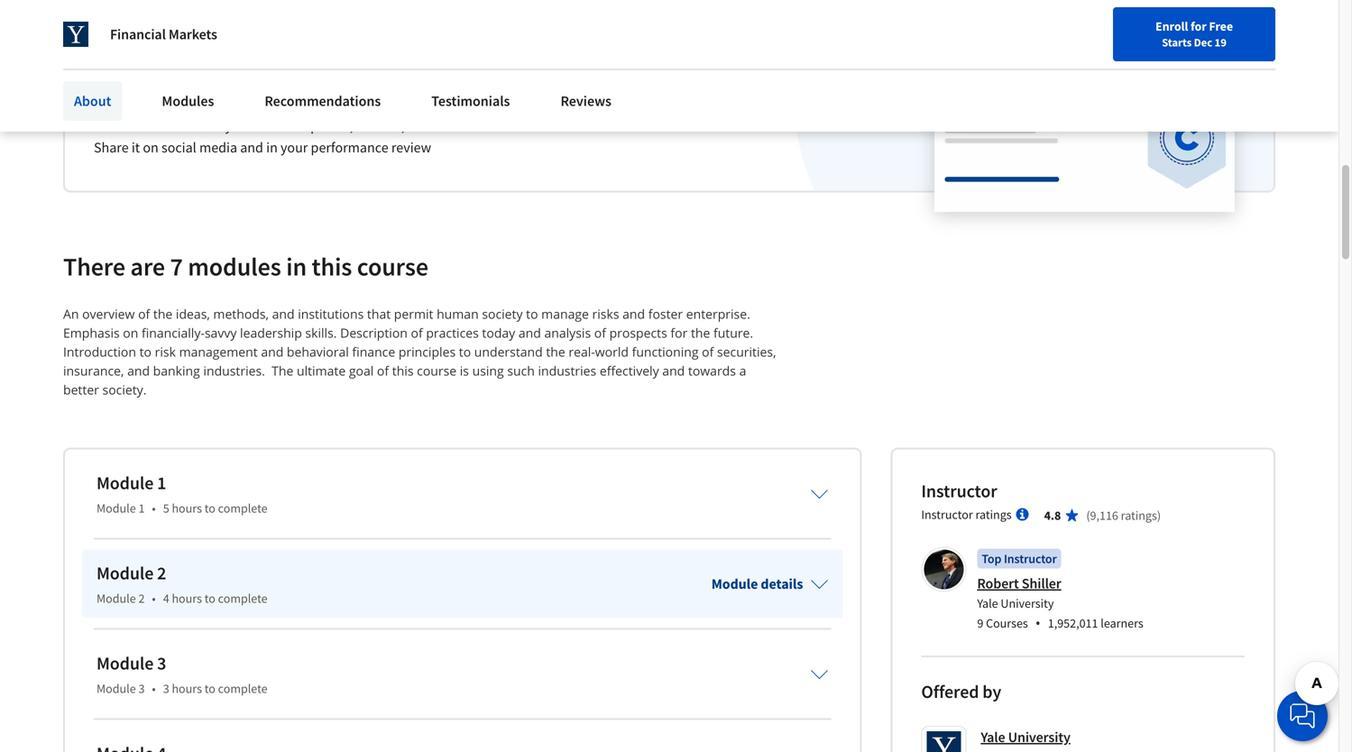 Task type: locate. For each thing, give the bounding box(es) containing it.
the up financially- on the left top of the page
[[153, 306, 173, 323]]

your
[[225, 117, 253, 135], [281, 139, 308, 157]]

2 horizontal spatial this
[[392, 362, 414, 380]]

enroll for free starts dec 19
[[1156, 18, 1233, 50]]

of down risks
[[594, 325, 606, 342]]

• inside the module 3 module 3 • 3 hours to complete
[[152, 681, 156, 697]]

details
[[761, 575, 803, 593]]

2 left 4
[[138, 591, 145, 607]]

0 vertical spatial in
[[266, 139, 278, 157]]

1
[[157, 472, 166, 495], [138, 501, 145, 517]]

0 vertical spatial university
[[1001, 596, 1054, 612]]

2 complete from the top
[[218, 591, 268, 607]]

0 vertical spatial this
[[121, 117, 143, 135]]

module 3 module 3 • 3 hours to complete
[[97, 653, 268, 697]]

analysis
[[545, 325, 591, 342]]

to
[[210, 117, 222, 135], [526, 306, 538, 323], [140, 344, 152, 361], [459, 344, 471, 361], [205, 501, 216, 517], [205, 591, 216, 607], [205, 681, 216, 697]]

1 vertical spatial hours
[[172, 591, 202, 607]]

(
[[1087, 508, 1091, 524]]

course up that at the top left of the page
[[357, 251, 429, 283]]

robert shiller image
[[924, 550, 964, 590]]

a right earn
[[149, 69, 162, 100]]

1 vertical spatial 2
[[138, 591, 145, 607]]

1 up the 5 at the left
[[157, 472, 166, 495]]

hours inside module 2 module 2 • 4 hours to complete
[[172, 591, 202, 607]]

course down principles
[[417, 362, 457, 380]]

1 left the 5 at the left
[[138, 501, 145, 517]]

and right media
[[240, 139, 263, 157]]

and up prospects
[[623, 306, 645, 323]]

1 vertical spatial instructor
[[922, 507, 973, 523]]

career
[[167, 69, 235, 100]]

hours inside module 1 module 1 • 5 hours to complete
[[172, 501, 202, 517]]

0 vertical spatial your
[[225, 117, 253, 135]]

profile,
[[311, 117, 353, 135]]

1 vertical spatial the
[[691, 325, 710, 342]]

performance
[[311, 139, 389, 157]]

hours inside the module 3 module 3 • 3 hours to complete
[[172, 681, 202, 697]]

and down functioning
[[663, 362, 685, 380]]

resume,
[[356, 117, 405, 135]]

0 horizontal spatial a
[[149, 69, 162, 100]]

• for 3
[[152, 681, 156, 697]]

financial markets
[[110, 25, 217, 43]]

today
[[482, 325, 515, 342]]

1 vertical spatial yale
[[981, 729, 1006, 747]]

behavioral
[[287, 344, 349, 361]]

markets
[[169, 25, 217, 43]]

a down the securities,
[[740, 362, 747, 380]]

• inside module 2 module 2 • 4 hours to complete
[[152, 591, 156, 607]]

enroll
[[1156, 18, 1189, 34]]

1 vertical spatial for
[[671, 325, 688, 342]]

1 vertical spatial 1
[[138, 501, 145, 517]]

1 horizontal spatial on
[[143, 139, 159, 157]]

instructor inside top instructor robert shiller yale university 9 courses • 1,952,011 learners
[[1004, 551, 1057, 567]]

2 horizontal spatial the
[[691, 325, 710, 342]]

2 hours from the top
[[172, 591, 202, 607]]

0 vertical spatial the
[[153, 306, 173, 323]]

7
[[170, 251, 183, 283]]

2 vertical spatial the
[[546, 344, 566, 361]]

1,952,011
[[1048, 616, 1099, 632]]

for
[[1191, 18, 1207, 34], [671, 325, 688, 342]]

yale up the 9
[[978, 596, 999, 612]]

menu item
[[960, 18, 1076, 77]]

complete inside module 1 module 1 • 5 hours to complete
[[218, 501, 268, 517]]

effectively
[[600, 362, 659, 380]]

yale down by
[[981, 729, 1006, 747]]

module details
[[712, 575, 803, 593]]

this up the it
[[121, 117, 143, 135]]

2 vertical spatial complete
[[218, 681, 268, 697]]

on
[[143, 139, 159, 157], [123, 325, 138, 342]]

and
[[240, 139, 263, 157], [272, 306, 295, 323], [623, 306, 645, 323], [519, 325, 541, 342], [261, 344, 284, 361], [127, 362, 150, 380], [663, 362, 685, 380]]

1 vertical spatial complete
[[218, 591, 268, 607]]

your down linkedin on the top left of the page
[[281, 139, 308, 157]]

1 vertical spatial in
[[286, 251, 307, 283]]

)
[[1158, 508, 1161, 524]]

instructor for instructor
[[922, 480, 998, 503]]

are
[[130, 251, 165, 283]]

2 up 4
[[157, 562, 166, 585]]

complete for module 1
[[218, 501, 268, 517]]

1 vertical spatial this
[[312, 251, 352, 283]]

management
[[179, 344, 258, 361]]

of up financially- on the left top of the page
[[138, 306, 150, 323]]

practices
[[426, 325, 479, 342]]

and up society.
[[127, 362, 150, 380]]

2 vertical spatial this
[[392, 362, 414, 380]]

yale university image
[[63, 22, 88, 47]]

description
[[340, 325, 408, 342]]

19
[[1215, 35, 1227, 50]]

introduction
[[63, 344, 136, 361]]

1 vertical spatial your
[[281, 139, 308, 157]]

1 horizontal spatial this
[[312, 251, 352, 283]]

for up "dec"
[[1191, 18, 1207, 34]]

the
[[272, 362, 294, 380]]

your up media
[[225, 117, 253, 135]]

1 vertical spatial a
[[740, 362, 747, 380]]

0 vertical spatial 2
[[157, 562, 166, 585]]

on inside add this credential to your linkedin profile, resume, or cv share it on social media and in your performance review
[[143, 139, 159, 157]]

ratings up top
[[976, 507, 1012, 523]]

recommendations link
[[254, 81, 392, 121]]

shiller
[[1022, 575, 1062, 593]]

about
[[74, 92, 111, 110]]

to inside module 1 module 1 • 5 hours to complete
[[205, 501, 216, 517]]

yale university
[[981, 729, 1071, 747]]

ratings
[[976, 507, 1012, 523], [1121, 508, 1158, 524]]

• for 1
[[152, 501, 156, 517]]

1 hours from the top
[[172, 501, 202, 517]]

an overview of the ideas, methods, and institutions that permit human society to manage risks and foster enterprise. emphasis on financially-savvy leadership skills. description of practices today and analysis of prospects for the future. introduction to risk management and behavioral finance principles to understand the real-world functioning of securities, insurance, and banking industries.  the ultimate goal of this course is using such industries effectively and towards a better society.
[[63, 306, 780, 399]]

• inside top instructor robert shiller yale university 9 courses • 1,952,011 learners
[[1036, 614, 1041, 633]]

add this credential to your linkedin profile, resume, or cv share it on social media and in your performance review
[[94, 117, 439, 157]]

• inside module 1 module 1 • 5 hours to complete
[[152, 501, 156, 517]]

1 horizontal spatial for
[[1191, 18, 1207, 34]]

to inside add this credential to your linkedin profile, resume, or cv share it on social media and in your performance review
[[210, 117, 222, 135]]

9
[[978, 616, 984, 632]]

0 horizontal spatial on
[[123, 325, 138, 342]]

the up industries
[[546, 344, 566, 361]]

using
[[472, 362, 504, 380]]

certificate
[[240, 69, 348, 100]]

learners
[[1101, 616, 1144, 632]]

this inside an overview of the ideas, methods, and institutions that permit human society to manage risks and foster enterprise. emphasis on financially-savvy leadership skills. description of practices today and analysis of prospects for the future. introduction to risk management and behavioral finance principles to understand the real-world functioning of securities, insurance, and banking industries.  the ultimate goal of this course is using such industries effectively and towards a better society.
[[392, 362, 414, 380]]

and down leadership
[[261, 344, 284, 361]]

3 hours from the top
[[172, 681, 202, 697]]

yale inside top instructor robert shiller yale university 9 courses • 1,952,011 learners
[[978, 596, 999, 612]]

0 vertical spatial 1
[[157, 472, 166, 495]]

2
[[157, 562, 166, 585], [138, 591, 145, 607]]

0 horizontal spatial this
[[121, 117, 143, 135]]

yale university link
[[981, 727, 1071, 749]]

0 vertical spatial complete
[[218, 501, 268, 517]]

risks
[[592, 306, 619, 323]]

1 horizontal spatial ratings
[[1121, 508, 1158, 524]]

for down the foster
[[671, 325, 688, 342]]

the down enterprise.
[[691, 325, 710, 342]]

a
[[149, 69, 162, 100], [740, 362, 747, 380]]

ultimate
[[297, 362, 346, 380]]

reviews
[[561, 92, 612, 110]]

1 vertical spatial on
[[123, 325, 138, 342]]

industries
[[538, 362, 597, 380]]

4.8
[[1045, 508, 1061, 524]]

dec
[[1194, 35, 1213, 50]]

module
[[97, 472, 154, 495], [97, 501, 136, 517], [97, 562, 154, 585], [712, 575, 758, 593], [97, 591, 136, 607], [97, 653, 154, 675], [97, 681, 136, 697]]

on right the it
[[143, 139, 159, 157]]

and up leadership
[[272, 306, 295, 323]]

0 vertical spatial hours
[[172, 501, 202, 517]]

complete inside module 2 module 2 • 4 hours to complete
[[218, 591, 268, 607]]

2 vertical spatial hours
[[172, 681, 202, 697]]

1 vertical spatial course
[[417, 362, 457, 380]]

emphasis
[[63, 325, 120, 342]]

instructor up robert shiller link
[[1004, 551, 1057, 567]]

0 vertical spatial for
[[1191, 18, 1207, 34]]

0 vertical spatial yale
[[978, 596, 999, 612]]

modules link
[[151, 81, 225, 121]]

0 horizontal spatial in
[[266, 139, 278, 157]]

1 horizontal spatial 1
[[157, 472, 166, 495]]

instructor ratings
[[922, 507, 1012, 523]]

reviews link
[[550, 81, 623, 121]]

to inside module 2 module 2 • 4 hours to complete
[[205, 591, 216, 607]]

functioning
[[632, 344, 699, 361]]

coursera image
[[22, 15, 136, 44]]

1 complete from the top
[[218, 501, 268, 517]]

testimonials
[[432, 92, 510, 110]]

1 vertical spatial university
[[1008, 729, 1071, 747]]

0 horizontal spatial your
[[225, 117, 253, 135]]

1 horizontal spatial in
[[286, 251, 307, 283]]

instructor up "instructor ratings"
[[922, 480, 998, 503]]

complete for module 3
[[218, 681, 268, 697]]

hours for 1
[[172, 501, 202, 517]]

manage
[[542, 306, 589, 323]]

in
[[266, 139, 278, 157], [286, 251, 307, 283]]

on down overview
[[123, 325, 138, 342]]

in up institutions
[[286, 251, 307, 283]]

this up institutions
[[312, 251, 352, 283]]

1 horizontal spatial your
[[281, 139, 308, 157]]

0 vertical spatial on
[[143, 139, 159, 157]]

1 horizontal spatial a
[[740, 362, 747, 380]]

free
[[1209, 18, 1233, 34]]

ratings right 9,116
[[1121, 508, 1158, 524]]

( 9,116 ratings )
[[1087, 508, 1161, 524]]

2 vertical spatial instructor
[[1004, 551, 1057, 567]]

0 horizontal spatial 1
[[138, 501, 145, 517]]

by
[[983, 681, 1002, 704]]

3 complete from the top
[[218, 681, 268, 697]]

in down linkedin on the top left of the page
[[266, 139, 278, 157]]

future.
[[714, 325, 754, 342]]

society
[[482, 306, 523, 323]]

1 horizontal spatial the
[[546, 344, 566, 361]]

0 horizontal spatial for
[[671, 325, 688, 342]]

complete
[[218, 501, 268, 517], [218, 591, 268, 607], [218, 681, 268, 697]]

testimonials link
[[421, 81, 521, 121]]

chat with us image
[[1289, 702, 1317, 731]]

instructor up robert shiller icon
[[922, 507, 973, 523]]

insurance,
[[63, 362, 124, 380]]

complete inside the module 3 module 3 • 3 hours to complete
[[218, 681, 268, 697]]

financial
[[110, 25, 166, 43]]

robert
[[978, 575, 1019, 593]]

0 vertical spatial instructor
[[922, 480, 998, 503]]

this down principles
[[392, 362, 414, 380]]

social
[[162, 139, 196, 157]]



Task type: vqa. For each thing, say whether or not it's contained in the screenshot.
first Setup, from the top
no



Task type: describe. For each thing, give the bounding box(es) containing it.
society.
[[102, 381, 147, 399]]

• for 2
[[152, 591, 156, 607]]

0 vertical spatial course
[[357, 251, 429, 283]]

module 1 module 1 • 5 hours to complete
[[97, 472, 268, 517]]

media
[[199, 139, 237, 157]]

courses
[[986, 616, 1028, 632]]

top
[[982, 551, 1002, 567]]

of down permit
[[411, 325, 423, 342]]

prospects
[[610, 325, 668, 342]]

0 horizontal spatial ratings
[[976, 507, 1012, 523]]

0 horizontal spatial the
[[153, 306, 173, 323]]

for inside an overview of the ideas, methods, and institutions that permit human society to manage risks and foster enterprise. emphasis on financially-savvy leadership skills. description of practices today and analysis of prospects for the future. introduction to risk management and behavioral finance principles to understand the real-world functioning of securities, insurance, and banking industries.  the ultimate goal of this course is using such industries effectively and towards a better society.
[[671, 325, 688, 342]]

modules
[[162, 92, 214, 110]]

methods,
[[213, 306, 269, 323]]

institutions
[[298, 306, 364, 323]]

that
[[367, 306, 391, 323]]

is
[[460, 362, 469, 380]]

such
[[507, 362, 535, 380]]

university inside top instructor robert shiller yale university 9 courses • 1,952,011 learners
[[1001, 596, 1054, 612]]

4
[[163, 591, 169, 607]]

0 horizontal spatial 2
[[138, 591, 145, 607]]

1 horizontal spatial 2
[[157, 562, 166, 585]]

offered
[[922, 681, 979, 704]]

on inside an overview of the ideas, methods, and institutions that permit human society to manage risks and foster enterprise. emphasis on financially-savvy leadership skills. description of practices today and analysis of prospects for the future. introduction to risk management and behavioral finance principles to understand the real-world functioning of securities, insurance, and banking industries.  the ultimate goal of this course is using such industries effectively and towards a better society.
[[123, 325, 138, 342]]

securities,
[[717, 344, 776, 361]]

better
[[63, 381, 99, 399]]

coursera career certificate image
[[935, 18, 1235, 211]]

or
[[408, 117, 421, 135]]

5
[[163, 501, 169, 517]]

recommendations
[[265, 92, 381, 110]]

earn a career certificate
[[94, 69, 348, 100]]

linkedin
[[255, 117, 308, 135]]

complete for module 2
[[218, 591, 268, 607]]

and up the understand
[[519, 325, 541, 342]]

an
[[63, 306, 79, 323]]

skills.
[[305, 325, 337, 342]]

robert shiller link
[[978, 575, 1062, 593]]

finance
[[352, 344, 395, 361]]

ideas,
[[176, 306, 210, 323]]

a inside an overview of the ideas, methods, and institutions that permit human society to manage risks and foster enterprise. emphasis on financially-savvy leadership skills. description of practices today and analysis of prospects for the future. introduction to risk management and behavioral finance principles to understand the real-world functioning of securities, insurance, and banking industries.  the ultimate goal of this course is using such industries effectively and towards a better society.
[[740, 362, 747, 380]]

this inside add this credential to your linkedin profile, resume, or cv share it on social media and in your performance review
[[121, 117, 143, 135]]

enterprise.
[[686, 306, 751, 323]]

credential
[[146, 117, 207, 135]]

9,116
[[1091, 508, 1119, 524]]

hours for 2
[[172, 591, 202, 607]]

understand
[[474, 344, 543, 361]]

foster
[[649, 306, 683, 323]]

in inside add this credential to your linkedin profile, resume, or cv share it on social media and in your performance review
[[266, 139, 278, 157]]

permit
[[394, 306, 434, 323]]

real-
[[569, 344, 595, 361]]

human
[[437, 306, 479, 323]]

about link
[[63, 81, 122, 121]]

instructor for instructor ratings
[[922, 507, 973, 523]]

it
[[132, 139, 140, 157]]

hours for 3
[[172, 681, 202, 697]]

university inside yale university link
[[1008, 729, 1071, 747]]

cv
[[424, 117, 439, 135]]

earn
[[94, 69, 144, 100]]

banking
[[153, 362, 200, 380]]

there
[[63, 251, 125, 283]]

modules
[[188, 251, 281, 283]]

industries.
[[203, 362, 265, 380]]

module 2 module 2 • 4 hours to complete
[[97, 562, 268, 607]]

offered by
[[922, 681, 1002, 704]]

top instructor robert shiller yale university 9 courses • 1,952,011 learners
[[978, 551, 1144, 633]]

review
[[391, 139, 431, 157]]

risk
[[155, 344, 176, 361]]

to inside the module 3 module 3 • 3 hours to complete
[[205, 681, 216, 697]]

world
[[595, 344, 629, 361]]

for inside enroll for free starts dec 19
[[1191, 18, 1207, 34]]

course inside an overview of the ideas, methods, and institutions that permit human society to manage risks and foster enterprise. emphasis on financially-savvy leadership skills. description of practices today and analysis of prospects for the future. introduction to risk management and behavioral finance principles to understand the real-world functioning of securities, insurance, and banking industries.  the ultimate goal of this course is using such industries effectively and towards a better society.
[[417, 362, 457, 380]]

savvy
[[205, 325, 237, 342]]

0 vertical spatial a
[[149, 69, 162, 100]]

share
[[94, 139, 129, 157]]

of down finance
[[377, 362, 389, 380]]

financially-
[[142, 325, 205, 342]]

of up towards in the right of the page
[[702, 344, 714, 361]]

and inside add this credential to your linkedin profile, resume, or cv share it on social media and in your performance review
[[240, 139, 263, 157]]

show notifications image
[[1095, 23, 1117, 44]]

there are 7 modules in this course
[[63, 251, 429, 283]]



